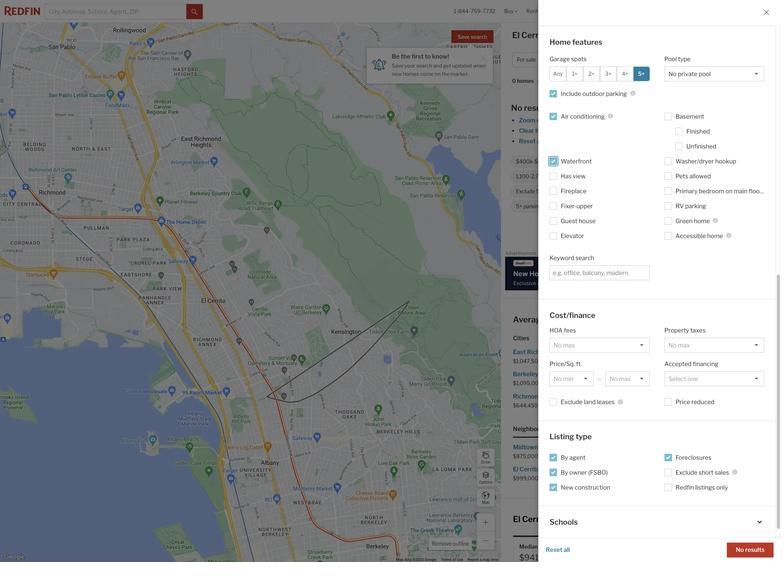 Task type: locate. For each thing, give the bounding box(es) containing it.
4+ inside button
[[691, 57, 698, 63]]

1 horizontal spatial the
[[442, 71, 450, 77]]

no right days
[[736, 547, 744, 554]]

type up agent
[[576, 433, 592, 442]]

studio+ up view
[[571, 159, 590, 165]]

remove
[[570, 138, 591, 145]]

waterfront up view
[[561, 158, 592, 165]]

homes up accepted
[[663, 349, 682, 356]]

air conditioning up the rv
[[657, 188, 696, 195]]

$999,000
[[513, 476, 539, 482]]

type for pool type
[[678, 55, 691, 63]]

1 vertical spatial ft.
[[576, 361, 582, 368]]

search for keyword search
[[576, 255, 595, 262]]

richmond inside east richmond heights homes for sale $1,047,500
[[527, 349, 556, 356]]

to inside dialog
[[425, 53, 431, 60]]

outline
[[453, 541, 470, 547]]

$400k-$4.5m up the "1,100-2,750 sq. ft."
[[516, 159, 550, 165]]

0 horizontal spatial reset
[[519, 138, 536, 145]]

median left reset all
[[520, 544, 538, 550]]

sale inside east richmond heights homes for sale $1,047,500
[[611, 349, 622, 356]]

on left the main
[[726, 188, 733, 195]]

conditioning up the rv
[[665, 188, 696, 195]]

cerrito for el cerrito
[[665, 229, 684, 236]]

land for exclude
[[584, 399, 596, 406]]

open
[[550, 551, 569, 560]]

report left ad
[[761, 252, 772, 256]]

report left a at right bottom
[[468, 558, 479, 562]]

0 vertical spatial cerrito,
[[522, 30, 551, 40]]

sort
[[543, 78, 554, 84]]

sale inside berkeley homes for sale $1,095,000
[[570, 371, 581, 378]]

0 horizontal spatial all
[[537, 138, 543, 145]]

cerrito down green
[[665, 229, 684, 236]]

list box for property taxes
[[665, 338, 765, 353]]

home right accessible
[[708, 233, 724, 240]]

map right a at right bottom
[[483, 558, 490, 562]]

your down first
[[405, 63, 415, 69]]

0 horizontal spatial $4.5m
[[535, 159, 550, 165]]

to left see
[[661, 138, 667, 145]]

1 vertical spatial report
[[468, 558, 479, 562]]

$400k-$4.5m up 1+ option
[[558, 57, 594, 63]]

remove 1,100-2,750 sq. ft. image
[[565, 174, 569, 179]]

0 vertical spatial ca
[[553, 30, 565, 40]]

remove townhouse, land image
[[695, 160, 700, 164]]

by for by agent
[[561, 454, 568, 462]]

1 vertical spatial map
[[483, 558, 490, 562]]

1-844-759-7732 link
[[454, 8, 496, 14]]

richmond up $1,047,500
[[527, 349, 556, 356]]

by left owner
[[561, 469, 568, 476]]

elevator
[[561, 233, 584, 240]]

1 horizontal spatial type
[[678, 55, 691, 63]]

0 horizontal spatial air
[[561, 113, 569, 120]]

include
[[561, 90, 582, 97]]

0 horizontal spatial map
[[396, 558, 404, 562]]

1 vertical spatial cerrito
[[520, 466, 540, 473]]

0 vertical spatial 5+
[[639, 71, 645, 77]]

exclude for exclude short sales
[[676, 469, 698, 476]]

0 horizontal spatial air conditioning
[[561, 113, 605, 120]]

homes inside del norte homes for sale $1,100,000
[[670, 466, 689, 473]]

0 horizontal spatial type
[[576, 433, 592, 442]]

ca for el cerrito, ca real estate trends
[[554, 515, 566, 525]]

$4.5m up 2+ at the top
[[577, 57, 594, 63]]

0 horizontal spatial filters
[[545, 138, 561, 145]]

save inside save your search and get updated when new homes come on the market.
[[392, 63, 404, 69]]

0 vertical spatial your
[[405, 63, 415, 69]]

list box up financing
[[665, 338, 765, 353]]

list box down ba
[[665, 66, 765, 81]]

1 horizontal spatial reset
[[546, 547, 563, 554]]

1 vertical spatial of
[[453, 558, 456, 562]]

0 horizontal spatial parking
[[524, 203, 542, 210]]

be
[[392, 53, 400, 60]]

homes down berkeley homes for sale $1,095,000
[[543, 393, 562, 400]]

$875,000
[[513, 453, 538, 460]]

all down clear the map boundary button
[[537, 138, 543, 145]]

ca left the homes
[[553, 30, 565, 40]]

sale inside button
[[526, 57, 536, 63]]

list box down near
[[550, 338, 650, 353]]

5+ parking spots
[[516, 203, 557, 210]]

0 vertical spatial report
[[761, 252, 772, 256]]

$4.5m inside button
[[577, 57, 594, 63]]

home up accessible home
[[694, 218, 710, 225]]

$1,349,900
[[641, 403, 670, 409]]

homes right "new"
[[403, 71, 419, 77]]

for inside albany homes for sale $629,000
[[683, 349, 691, 356]]

cerrito up $999,000
[[520, 466, 540, 473]]

no results right days
[[736, 547, 765, 554]]

get
[[443, 63, 451, 69]]

0 horizontal spatial save
[[392, 63, 404, 69]]

all
[[537, 138, 543, 145], [564, 547, 570, 554]]

first
[[412, 53, 424, 60]]

2 vertical spatial cerrito,
[[522, 515, 552, 525]]

1 horizontal spatial $400k-
[[558, 57, 577, 63]]

2 median from the left
[[690, 544, 709, 550]]

$400k- up "1+"
[[558, 57, 577, 63]]

remove outline
[[432, 541, 470, 547]]

report for report a map error
[[468, 558, 479, 562]]

el up median sale price
[[513, 515, 521, 525]]

2 by from the top
[[561, 469, 568, 476]]

short
[[699, 469, 714, 476]]

1 horizontal spatial 5+
[[639, 71, 645, 77]]

1 horizontal spatial no results
[[736, 547, 765, 554]]

2 horizontal spatial the
[[535, 127, 545, 134]]

sale up open
[[539, 544, 550, 550]]

0 vertical spatial no results
[[511, 103, 551, 113]]

map for map
[[482, 500, 490, 505]]

search inside button
[[471, 34, 488, 40]]

cost/finance
[[550, 311, 596, 320]]

0 horizontal spatial 4+
[[622, 71, 629, 77]]

Any radio
[[550, 66, 567, 81]]

1 horizontal spatial waterfront
[[716, 188, 743, 195]]

parking down 3+ option in the top right of the page
[[606, 90, 627, 97]]

spots up 1+ option
[[571, 55, 587, 63]]

ca for el cerrito, ca homes for sale
[[553, 30, 565, 40]]

air up boundary
[[561, 113, 569, 120]]

parking for 5+ parking spots
[[524, 203, 542, 210]]

below
[[643, 138, 659, 145]]

homes inside san francisco homes for sale $1,349,900
[[682, 393, 701, 400]]

0 horizontal spatial to
[[425, 53, 431, 60]]

2+ radio
[[583, 66, 600, 81]]

map for map data ©2023 google
[[396, 558, 404, 562]]

0 horizontal spatial studio+
[[571, 159, 590, 165]]

1-
[[454, 8, 459, 14]]

1 vertical spatial 4+
[[622, 71, 629, 77]]

0 horizontal spatial median
[[520, 544, 538, 550]]

sale inside midtown homes for sale $875,000
[[569, 444, 581, 451]]

1 vertical spatial exclude
[[561, 399, 583, 406]]

el left accessible
[[658, 229, 664, 236]]

el cerrito hills homes for sale $999,000
[[513, 466, 596, 482]]

2 vertical spatial the
[[535, 127, 545, 134]]

no up zoom
[[511, 103, 523, 113]]

reset all filters button
[[519, 138, 562, 145]]

1 horizontal spatial cerrito
[[665, 229, 684, 236]]

parking down 55+
[[524, 203, 542, 210]]

0 vertical spatial results
[[524, 103, 551, 113]]

$4.5m left remove $400k-$4.5m image
[[535, 159, 550, 165]]

accepted financing
[[665, 361, 719, 368]]

0 homes •
[[513, 78, 539, 85]]

save
[[458, 34, 470, 40], [392, 63, 404, 69]]

0 horizontal spatial exclude
[[516, 188, 535, 195]]

exclude up zip codes element
[[561, 399, 583, 406]]

home for accessible
[[708, 233, 724, 240]]

know!
[[432, 53, 449, 60]]

home up hoa
[[548, 315, 570, 325]]

1 horizontal spatial price
[[676, 399, 691, 406]]

no results up 'zoom out' button
[[511, 103, 551, 113]]

save inside save search button
[[458, 34, 470, 40]]

ft. down heights
[[576, 361, 582, 368]]

open house & tour
[[550, 551, 619, 560]]

filters
[[545, 138, 561, 145], [625, 138, 641, 145]]

sale right features on the right of the page
[[609, 30, 626, 40]]

1 horizontal spatial spots
[[571, 55, 587, 63]]

option group containing any
[[550, 66, 650, 81]]

$400k- inside button
[[558, 57, 577, 63]]

homes down kensington homes for sale $1,849,000
[[682, 393, 701, 400]]

median inside button
[[690, 544, 709, 550]]

0 vertical spatial $400k-$4.5m
[[558, 57, 594, 63]]

4+ right /
[[691, 57, 698, 63]]

land left remove townhouse, land image
[[681, 159, 692, 165]]

berkeley
[[513, 371, 539, 378]]

0 vertical spatial home
[[694, 218, 710, 225]]

conditioning up boundary
[[570, 113, 605, 120]]

homes down the price/sq.
[[540, 371, 559, 378]]

5+ right '4+' option
[[639, 71, 645, 77]]

remove
[[432, 541, 452, 547]]

0 horizontal spatial map
[[483, 558, 490, 562]]

cerrito inside el cerrito hills homes for sale $999,000
[[520, 466, 540, 473]]

median left days
[[690, 544, 709, 550]]

1 vertical spatial map
[[396, 558, 404, 562]]

1 horizontal spatial filters
[[625, 138, 641, 145]]

on inside "median days on market" button
[[723, 544, 729, 550]]

submit search image
[[192, 9, 198, 15]]

the
[[401, 53, 411, 60], [442, 71, 450, 77], [535, 127, 545, 134]]

contract/pending
[[631, 173, 673, 180]]

sort :
[[543, 78, 555, 84]]

all inside button
[[564, 547, 570, 554]]

your right one
[[611, 138, 624, 145]]

2 vertical spatial ca
[[554, 515, 566, 525]]

of left "use"
[[453, 558, 456, 562]]

basement
[[676, 113, 705, 120]]

homes right '0'
[[517, 78, 534, 84]]

studio+ for studio+ / 4+ ba
[[668, 57, 687, 63]]

0 horizontal spatial 5+
[[516, 203, 523, 210]]

reset inside zoom out clear the map boundary reset all filters or remove one of your filters below to see more homes
[[519, 138, 536, 145]]

neighborhoods element
[[513, 419, 557, 438]]

el inside el cerrito hills homes for sale $999,000
[[513, 466, 519, 473]]

0 horizontal spatial report
[[468, 558, 479, 562]]

by
[[561, 454, 568, 462], [561, 469, 568, 476]]

0
[[513, 78, 516, 84]]

7732
[[483, 8, 496, 14]]

el for el cerrito hills homes for sale $999,000
[[513, 466, 519, 473]]

el up the for
[[513, 30, 520, 40]]

0 horizontal spatial price
[[551, 544, 564, 550]]

to right first
[[425, 53, 431, 60]]

1 vertical spatial type
[[576, 433, 592, 442]]

1 horizontal spatial your
[[611, 138, 624, 145]]

2 horizontal spatial parking
[[686, 203, 707, 210]]

save for save your search and get updated when new homes come on the market.
[[392, 63, 404, 69]]

1 vertical spatial home
[[708, 233, 724, 240]]

1 median from the left
[[520, 544, 538, 550]]

for inside kensington homes for sale $1,849,000
[[696, 371, 704, 378]]

search inside save your search and get updated when new homes come on the market.
[[417, 63, 432, 69]]

property
[[665, 327, 690, 334]]

home features
[[550, 38, 603, 47]]

coming soon, under contract/pending
[[581, 173, 673, 180]]

your inside save your search and get updated when new homes come on the market.
[[405, 63, 415, 69]]

no results inside button
[[736, 547, 765, 554]]

1 horizontal spatial of
[[604, 138, 610, 145]]

map button
[[477, 489, 495, 508]]

out
[[537, 117, 546, 124]]

1 horizontal spatial to
[[661, 138, 667, 145]]

1 vertical spatial richmond
[[513, 393, 542, 400]]

0 horizontal spatial no
[[511, 103, 523, 113]]

on inside save your search and get updated when new homes come on the market.
[[435, 71, 441, 77]]

ft. right sq.
[[555, 173, 560, 180]]

redfin listings only
[[676, 484, 728, 491]]

for inside san francisco homes for sale $1,349,900
[[703, 393, 711, 400]]

price up open
[[551, 544, 564, 550]]

1 by from the top
[[561, 454, 568, 462]]

homes down accepted
[[675, 371, 694, 378]]

air down the contract/pending
[[657, 188, 664, 195]]

sale inside el cerrito hills homes for sale $999,000
[[584, 466, 596, 473]]

1 horizontal spatial 4+
[[691, 57, 698, 63]]

has
[[561, 173, 572, 180]]

only
[[717, 484, 728, 491]]

1 vertical spatial your
[[611, 138, 624, 145]]

exclude
[[516, 188, 535, 195], [561, 399, 583, 406], [676, 469, 698, 476]]

of inside zoom out clear the map boundary reset all filters or remove one of your filters below to see more homes
[[604, 138, 610, 145]]

no results
[[511, 103, 551, 113], [736, 547, 765, 554]]

heights
[[557, 349, 580, 356]]

2 horizontal spatial search
[[576, 255, 595, 262]]

the inside zoom out clear the map boundary reset all filters or remove one of your filters below to see more homes
[[535, 127, 545, 134]]

open house & tour link
[[550, 551, 765, 561]]

days
[[710, 544, 722, 550]]

list box
[[665, 66, 765, 81], [550, 338, 650, 353], [665, 338, 765, 353], [550, 372, 594, 387], [606, 372, 650, 387], [665, 372, 765, 387]]

all left house at the bottom right of the page
[[564, 547, 570, 554]]

1 vertical spatial price
[[551, 544, 564, 550]]

search up come
[[417, 63, 432, 69]]

ca up property
[[657, 315, 669, 325]]

4+ left 5+ option
[[622, 71, 629, 77]]

air conditioning up boundary
[[561, 113, 605, 120]]

1 horizontal spatial results
[[746, 547, 765, 554]]

$789,000
[[641, 453, 667, 460]]

the inside save your search and get updated when new homes come on the market.
[[442, 71, 450, 77]]

homes inside east richmond heights homes for sale $1,047,500
[[581, 349, 600, 356]]

1 vertical spatial land
[[584, 399, 596, 406]]

1 horizontal spatial studio+
[[668, 57, 687, 63]]

1+
[[572, 71, 578, 77]]

for inside richmond homes for sale $644,450
[[564, 393, 572, 400]]

map inside the map button
[[482, 500, 490, 505]]

on for median days on market
[[723, 544, 729, 550]]

$1,100,000
[[641, 476, 670, 482]]

spots left the remove 5+ parking spots image
[[543, 203, 557, 210]]

by left agent
[[561, 454, 568, 462]]

all inside zoom out clear the map boundary reset all filters or remove one of your filters below to see more homes
[[537, 138, 543, 145]]

be the first to know! dialog
[[367, 43, 493, 83]]

homes down foreclosures
[[670, 466, 689, 473]]

list box up san on the right of the page
[[606, 372, 650, 387]]

filters left below
[[625, 138, 641, 145]]

east
[[513, 349, 526, 356]]

1 horizontal spatial no
[[736, 547, 744, 554]]

any
[[553, 71, 563, 77]]

el
[[513, 30, 520, 40], [658, 229, 664, 236], [617, 315, 624, 325], [513, 466, 519, 473], [513, 515, 521, 525]]

no inside button
[[736, 547, 744, 554]]

759-
[[471, 8, 483, 14]]

hills
[[541, 466, 554, 473]]

on right days
[[723, 544, 729, 550]]

parking up green home
[[686, 203, 707, 210]]

$400k- up 1,100-
[[516, 159, 535, 165]]

the down get
[[442, 71, 450, 77]]

sale
[[609, 30, 626, 40], [539, 544, 550, 550]]

home for green
[[694, 218, 710, 225]]

1 vertical spatial to
[[661, 138, 667, 145]]

map region
[[0, 0, 548, 563]]

$1,095,000
[[513, 380, 542, 387]]

spots
[[571, 55, 587, 63], [543, 203, 557, 210]]

del
[[641, 466, 651, 473]]

5+ inside option
[[639, 71, 645, 77]]

filters down clear the map boundary button
[[545, 138, 561, 145]]

1 vertical spatial reset
[[546, 547, 563, 554]]

0 vertical spatial waterfront
[[561, 158, 592, 165]]

0 vertical spatial all
[[537, 138, 543, 145]]

cerrito, up median sale price
[[522, 515, 552, 525]]

studio+ inside button
[[668, 57, 687, 63]]

0 vertical spatial $400k-
[[558, 57, 577, 63]]

homes down listing in the bottom of the page
[[540, 444, 559, 451]]

0 vertical spatial reset
[[519, 138, 536, 145]]

ca left real
[[554, 515, 566, 525]]

2 vertical spatial home
[[548, 315, 570, 325]]

waterfront left remove waterfront 'icon'
[[716, 188, 743, 195]]

2 vertical spatial search
[[576, 255, 595, 262]]

for inside east richmond heights homes for sale $1,047,500
[[601, 349, 609, 356]]

1 horizontal spatial air
[[657, 188, 664, 195]]

0 vertical spatial air
[[561, 113, 569, 120]]

0 vertical spatial to
[[425, 53, 431, 60]]

median inside button
[[520, 544, 538, 550]]

report for report ad
[[761, 252, 772, 256]]

remove $400k-$4.5m image
[[555, 160, 559, 164]]

pets allowed
[[676, 173, 711, 180]]

keyword
[[550, 255, 575, 262]]

0 horizontal spatial waterfront
[[561, 158, 592, 165]]

your inside zoom out clear the map boundary reset all filters or remove one of your filters below to see more homes
[[611, 138, 624, 145]]

search up e.g. office, balcony, modern text box
[[576, 255, 595, 262]]

search down 759-
[[471, 34, 488, 40]]

rv parking
[[676, 203, 707, 210]]

el right near
[[617, 315, 624, 325]]

to inside zoom out clear the map boundary reset all filters or remove one of your filters below to see more homes
[[661, 138, 667, 145]]

0 horizontal spatial the
[[401, 53, 411, 60]]

homes
[[403, 71, 419, 77], [517, 78, 534, 84], [695, 138, 714, 145], [581, 349, 600, 356], [663, 349, 682, 356], [540, 371, 559, 378], [675, 371, 694, 378], [543, 393, 562, 400], [682, 393, 701, 400], [540, 444, 559, 451], [555, 466, 574, 473], [670, 466, 689, 473]]

report inside button
[[761, 252, 772, 256]]

el for el cerrito
[[658, 229, 664, 236]]

sale
[[526, 57, 536, 63], [611, 349, 622, 356], [692, 349, 703, 356], [570, 371, 581, 378], [705, 371, 716, 378], [573, 393, 584, 400], [712, 393, 723, 400], [569, 444, 581, 451], [584, 466, 596, 473], [699, 466, 711, 473]]

0 vertical spatial of
[[604, 138, 610, 145]]

air
[[561, 113, 569, 120], [657, 188, 664, 195]]

homes inside kensington homes for sale $1,849,000
[[675, 371, 694, 378]]

by agent
[[561, 454, 586, 462]]

exclude down 1,100-
[[516, 188, 535, 195]]

el cerrito
[[658, 229, 684, 236]]

list box down financing
[[665, 372, 765, 387]]

map down options
[[482, 500, 490, 505]]

zoom
[[519, 117, 536, 124]]

5+ radio
[[633, 66, 650, 81]]

0 vertical spatial type
[[678, 55, 691, 63]]

remove exclude 55+ communities image
[[583, 189, 588, 194]]

on down and
[[435, 71, 441, 77]]

home
[[694, 218, 710, 225], [708, 233, 724, 240], [548, 315, 570, 325]]

the right be
[[401, 53, 411, 60]]

1 vertical spatial no
[[736, 547, 744, 554]]

1 vertical spatial on
[[726, 188, 733, 195]]

1 vertical spatial conditioning
[[665, 188, 696, 195]]

richmond up the $644,450 on the bottom right of the page
[[513, 393, 542, 400]]

$400k-$4.5m inside button
[[558, 57, 594, 63]]

terms of use
[[441, 558, 463, 562]]

list box for hoa fees
[[550, 338, 650, 353]]

el up $999,000
[[513, 466, 519, 473]]

studio+ left /
[[668, 57, 687, 63]]

homes right heights
[[581, 349, 600, 356]]

exclude up redfin
[[676, 469, 698, 476]]

1 vertical spatial 5+
[[516, 203, 523, 210]]

cerrito,
[[522, 30, 551, 40], [626, 315, 655, 325], [522, 515, 552, 525]]

homes down "by agent"
[[555, 466, 574, 473]]

hookup
[[716, 158, 737, 165]]

upper
[[577, 203, 593, 210]]

fireplace
[[561, 188, 587, 195]]

2 filters from the left
[[625, 138, 641, 145]]

0 horizontal spatial search
[[417, 63, 432, 69]]

type right pool
[[678, 55, 691, 63]]

terms
[[441, 558, 452, 562]]

map down out
[[546, 127, 558, 134]]

1 horizontal spatial median
[[690, 544, 709, 550]]

option group
[[550, 66, 650, 81]]

homes inside el cerrito hills homes for sale $999,000
[[555, 466, 574, 473]]

map
[[482, 500, 490, 505], [396, 558, 404, 562]]

price left 'reduced'
[[676, 399, 691, 406]]

save for save search
[[458, 34, 470, 40]]

remove studio+ image
[[593, 160, 598, 164]]

your
[[405, 63, 415, 69], [611, 138, 624, 145]]

1 horizontal spatial exclude
[[561, 399, 583, 406]]

be the first to know!
[[392, 53, 449, 60]]

City, Address, School, Agent, ZIP search field
[[45, 4, 186, 19]]

map left "data"
[[396, 558, 404, 562]]



Task type: vqa. For each thing, say whether or not it's contained in the screenshot.


Task type: describe. For each thing, give the bounding box(es) containing it.
neighborhoods
[[513, 426, 557, 433]]

map inside zoom out clear the map boundary reset all filters or remove one of your filters below to see more homes
[[546, 127, 558, 134]]

ba
[[699, 57, 705, 63]]

1 horizontal spatial parking
[[606, 90, 627, 97]]

richmond inside richmond homes for sale $644,450
[[513, 393, 542, 400]]

median sale price button
[[513, 536, 599, 563]]

homes inside 0 homes •
[[517, 78, 534, 84]]

on for primary bedroom on main floor
[[726, 188, 733, 195]]

55+
[[537, 188, 546, 195]]

report ad button
[[761, 252, 777, 258]]

more
[[679, 138, 694, 145]]

type for listing type
[[576, 433, 592, 442]]

el cerrito link
[[658, 229, 684, 236]]

1,100-
[[516, 173, 531, 180]]

draw
[[482, 460, 491, 465]]

for sale button
[[513, 52, 550, 67]]

4+ inside option
[[622, 71, 629, 77]]

cerrito, for el cerrito, ca real estate trends
[[522, 515, 552, 525]]

el for el cerrito, ca homes for sale
[[513, 30, 520, 40]]

report ad
[[761, 252, 777, 256]]

homes inside richmond homes for sale $644,450
[[543, 393, 562, 400]]

4+ radio
[[617, 66, 634, 81]]

1 horizontal spatial air conditioning
[[657, 188, 696, 195]]

homes inside berkeley homes for sale $1,095,000
[[540, 371, 559, 378]]

remove waterfront image
[[747, 189, 752, 194]]

el for el cerrito, ca real estate trends
[[513, 515, 521, 525]]

error
[[491, 558, 499, 562]]

1 horizontal spatial ft.
[[576, 361, 582, 368]]

house
[[571, 551, 593, 560]]

3+ radio
[[600, 66, 617, 81]]

data
[[405, 558, 412, 562]]

accessible
[[676, 233, 706, 240]]

sale inside richmond homes for sale $644,450
[[573, 393, 584, 400]]

exclude for exclude land leases
[[561, 399, 583, 406]]

view
[[573, 173, 586, 180]]

reset all
[[546, 547, 570, 554]]

1 vertical spatial air
[[657, 188, 664, 195]]

studio+ / 4+ ba button
[[663, 52, 713, 67]]

list box for pool type
[[665, 66, 765, 81]]

studio+ / 4+ ba
[[668, 57, 705, 63]]

price inside button
[[551, 544, 564, 550]]

terms of use link
[[441, 558, 463, 562]]

list box down price/sq. ft.
[[550, 372, 594, 387]]

francisco
[[654, 393, 681, 400]]

cerrito for el cerrito hills homes for sale $999,000
[[520, 466, 540, 473]]

5+ for 5+ parking spots
[[516, 203, 523, 210]]

1 vertical spatial ca
[[657, 315, 669, 325]]

$644,450
[[513, 403, 538, 409]]

come
[[420, 71, 434, 77]]

0 horizontal spatial no results
[[511, 103, 551, 113]]

townhouse,
[[651, 159, 680, 165]]

reset inside button
[[546, 547, 563, 554]]

near
[[597, 315, 615, 325]]

soon,
[[601, 173, 614, 180]]

washer/dryer
[[676, 158, 714, 165]]

median for median days on market
[[690, 544, 709, 550]]

has view
[[561, 173, 586, 180]]

sale inside del norte homes for sale $1,100,000
[[699, 466, 711, 473]]

google image
[[2, 553, 27, 563]]

remove coming soon, under contract/pending image
[[678, 174, 683, 179]]

homes inside zoom out clear the map boundary reset all filters or remove one of your filters below to see more homes
[[695, 138, 714, 145]]

keyword search
[[550, 255, 595, 262]]

parking for rv parking
[[686, 203, 707, 210]]

coming
[[581, 173, 600, 180]]

clear
[[519, 127, 534, 134]]

el cerrito, ca homes for sale
[[513, 30, 626, 40]]

guest
[[561, 218, 578, 225]]

redfin
[[676, 484, 694, 491]]

rv
[[676, 203, 684, 210]]

tour
[[602, 551, 619, 560]]

0 vertical spatial price
[[676, 399, 691, 406]]

for inside midtown homes for sale $875,000
[[560, 444, 568, 451]]

sale inside san francisco homes for sale $1,349,900
[[712, 393, 723, 400]]

price/sq.
[[550, 361, 575, 368]]

5+ for 5+
[[639, 71, 645, 77]]

0 vertical spatial spots
[[571, 55, 587, 63]]

land for townhouse,
[[681, 159, 692, 165]]

1+ radio
[[567, 66, 583, 81]]

when
[[473, 63, 486, 69]]

studio+ for studio+
[[571, 159, 590, 165]]

0 vertical spatial conditioning
[[570, 113, 605, 120]]

remove 5+ parking spots image
[[561, 204, 565, 209]]

list box for accepted financing
[[665, 372, 765, 387]]

kensington
[[641, 371, 674, 378]]

kensington homes for sale $1,849,000
[[641, 371, 716, 387]]

no results button
[[727, 543, 774, 558]]

2,750
[[531, 173, 546, 180]]

under
[[616, 173, 630, 180]]

zoom out button
[[519, 117, 547, 124]]

844-
[[459, 8, 471, 14]]

market
[[730, 544, 748, 550]]

options button
[[477, 469, 495, 488]]

albany homes for sale $629,000
[[641, 349, 703, 365]]

new
[[392, 71, 402, 77]]

e.g. office, balcony, modern text field
[[553, 270, 646, 277]]

exclude 55+ communities
[[516, 188, 579, 195]]

and
[[434, 63, 442, 69]]

sale inside albany homes for sale $629,000
[[692, 349, 703, 356]]

:
[[554, 78, 555, 84]]

for inside del norte homes for sale $1,100,000
[[690, 466, 698, 473]]

albany
[[641, 349, 661, 356]]

see
[[668, 138, 678, 145]]

by for by owner (fsbo)
[[561, 469, 568, 476]]

homes inside save your search and get updated when new homes come on the market.
[[403, 71, 419, 77]]

midtown
[[513, 444, 538, 451]]

cerrito, for el cerrito, ca homes for sale
[[522, 30, 551, 40]]

0 horizontal spatial $400k-$4.5m
[[516, 159, 550, 165]]

exclude for exclude 55+ communities
[[516, 188, 535, 195]]

midtown homes for sale $875,000
[[513, 444, 581, 460]]

save search button
[[451, 30, 494, 43]]

0 horizontal spatial results
[[524, 103, 551, 113]]

advertisement
[[505, 251, 537, 256]]

remove outline button
[[429, 538, 472, 551]]

1 filters from the left
[[545, 138, 561, 145]]

median days on market button
[[684, 536, 770, 563]]

search for save search
[[471, 34, 488, 40]]

primary
[[676, 188, 698, 195]]

reset all button
[[546, 543, 570, 558]]

$1,849,000
[[641, 380, 670, 387]]

fees
[[564, 327, 576, 334]]

1 horizontal spatial sale
[[609, 30, 626, 40]]

exclude short sales
[[676, 469, 729, 476]]

primary bedroom on main floor
[[676, 188, 762, 195]]

/
[[688, 57, 690, 63]]

1 horizontal spatial conditioning
[[665, 188, 696, 195]]

sale inside button
[[539, 544, 550, 550]]

for inside berkeley homes for sale $1,095,000
[[560, 371, 568, 378]]

ad region
[[505, 257, 777, 290]]

home for average
[[548, 315, 570, 325]]

zip codes element
[[569, 419, 597, 438]]

—
[[598, 376, 602, 383]]

unfinished
[[687, 143, 717, 150]]

map data ©2023 google
[[396, 558, 437, 562]]

include outdoor parking
[[561, 90, 627, 97]]

richmond homes for sale $644,450
[[513, 393, 584, 409]]

google
[[425, 558, 437, 562]]

owner
[[570, 469, 587, 476]]

results inside button
[[746, 547, 765, 554]]

0 vertical spatial ft.
[[555, 173, 560, 180]]

0 horizontal spatial $400k-
[[516, 159, 535, 165]]

1 vertical spatial $4.5m
[[535, 159, 550, 165]]

communities
[[547, 188, 579, 195]]

zoom out clear the map boundary reset all filters or remove one of your filters below to see more homes
[[519, 117, 714, 145]]

sale inside kensington homes for sale $1,849,000
[[705, 371, 716, 378]]

1 vertical spatial cerrito,
[[626, 315, 655, 325]]

remove air conditioning image
[[700, 189, 704, 194]]

for sale
[[517, 57, 536, 63]]

listing
[[550, 433, 574, 442]]

0 horizontal spatial of
[[453, 558, 456, 562]]

median for median sale price
[[520, 544, 538, 550]]

ad
[[773, 252, 777, 256]]

homes inside midtown homes for sale $875,000
[[540, 444, 559, 451]]

cities heading
[[513, 335, 770, 343]]

prices
[[571, 315, 596, 325]]

homes inside albany homes for sale $629,000
[[663, 349, 682, 356]]

new construction
[[561, 484, 611, 491]]

recommended button
[[555, 77, 600, 85]]

1 vertical spatial spots
[[543, 203, 557, 210]]

green
[[676, 218, 693, 225]]

by owner (fsbo)
[[561, 469, 608, 476]]

for inside el cerrito hills homes for sale $999,000
[[575, 466, 583, 473]]

listing type
[[550, 433, 592, 442]]



